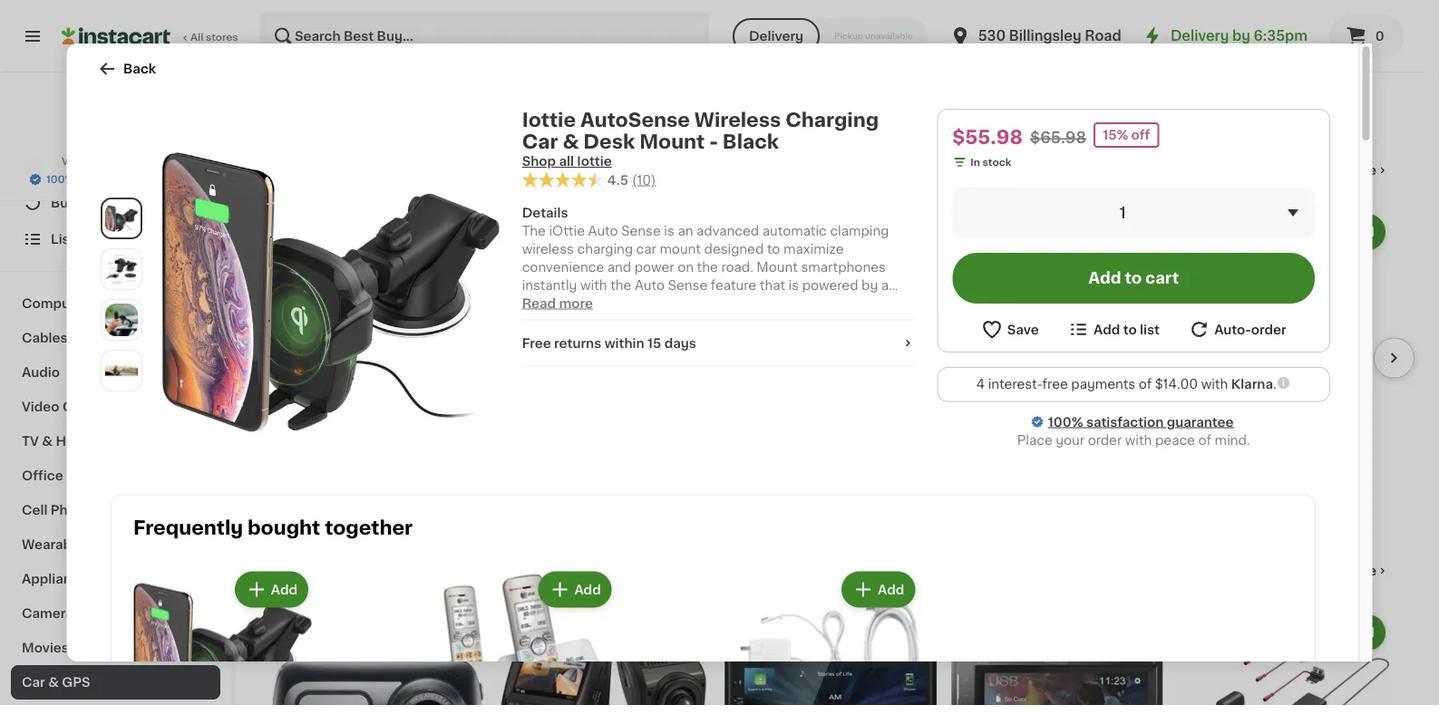 Task type: vqa. For each thing, say whether or not it's contained in the screenshot.
Square
no



Task type: describe. For each thing, give the bounding box(es) containing it.
order inside button
[[1251, 323, 1286, 336]]

cables & chargers link
[[11, 321, 220, 355]]

car & gps
[[22, 676, 90, 689]]

chargers
[[84, 332, 145, 345]]

auto-
[[1214, 323, 1251, 336]]

desk for iottie autosense wireless charging car & desk mount - black shop all iottie
[[583, 132, 634, 151]]

charging for iottie autosense wireless charging car & desk mount - black
[[951, 474, 1009, 487]]

delivery for delivery
[[749, 30, 803, 43]]

your
[[1055, 434, 1084, 447]]

1 horizontal spatial guarantee
[[1166, 416, 1233, 428]]

instacart logo image
[[62, 25, 170, 47]]

1 vertical spatial order
[[1087, 434, 1121, 447]]

buy it again link
[[11, 185, 220, 221]]

best buy logo image
[[98, 94, 133, 129]]

& inside iottie autosense wireless charging car & desk mount - black
[[1038, 474, 1048, 487]]

audio link
[[11, 355, 220, 390]]

more
[[559, 297, 593, 310]]

cell phone accessories
[[22, 504, 176, 517]]

add to cart button
[[952, 253, 1314, 304]]

1 horizontal spatial (10)
[[632, 174, 655, 186]]

dash
[[579, 456, 612, 468]]

0 vertical spatial with
[[1201, 378, 1228, 391]]

black,
[[1177, 492, 1209, 502]]

car & gps link
[[11, 666, 220, 700]]

on sale now link
[[272, 160, 399, 181]]

pricing
[[89, 156, 125, 166]]

road
[[1085, 29, 1121, 43]]

1 horizontal spatial satisfaction
[[1086, 416, 1163, 428]]

bluetooth
[[639, 474, 701, 487]]

cables & chargers
[[22, 332, 145, 345]]

by
[[1232, 29, 1250, 43]]

buy it again
[[51, 197, 128, 209]]

$65.98 inside item carousel region
[[1010, 438, 1055, 450]]

100% satisfaction guarantee button
[[28, 169, 203, 187]]

0 horizontal spatial shop
[[51, 160, 85, 173]]

1 each
[[272, 508, 304, 518]]

add to cart
[[1088, 271, 1178, 286]]

98
[[309, 433, 322, 443]]

details
[[522, 206, 568, 219]]

cameras
[[272, 562, 363, 581]]

interest-
[[988, 378, 1042, 391]]

iottie for iottie autosense wireless charging car & desk mount - black
[[951, 456, 984, 468]]

tv & home theatre
[[22, 435, 149, 448]]

to for cart
[[1124, 271, 1141, 286]]

auto-order
[[1214, 323, 1286, 336]]

$8.99
[[1222, 438, 1259, 450]]

accessories
[[96, 504, 176, 517]]

view for on sale now
[[1308, 164, 1339, 177]]

satellite
[[512, 492, 564, 505]]

add inside button
[[1088, 271, 1121, 286]]

add to list
[[1093, 323, 1159, 336]]

all
[[190, 32, 203, 42]]

1 for 1 each
[[272, 508, 276, 518]]

returns
[[554, 337, 601, 350]]

car for iottie autosense wireless charging car & desk mount - black
[[1012, 474, 1035, 487]]

delivery by 6:35pm link
[[1142, 25, 1308, 47]]

each
[[279, 508, 304, 518]]

1 vertical spatial video
[[90, 608, 128, 620]]

1 enlarge other cell phone accessories iottie autosense wireless charging car & desk mount - black unknown (opens in a new tab) image from the top
[[105, 253, 137, 285]]

item carousel region
[[272, 203, 1415, 531]]

$47.98 original price: $55.98 element
[[272, 429, 484, 453]]

stores
[[206, 32, 238, 42]]

sale
[[306, 161, 349, 180]]

4.5 (10)
[[607, 174, 655, 186]]

- for iottie autosense wireless charging car & desk mount - black
[[1132, 474, 1137, 487]]

radio-
[[567, 492, 609, 505]]

100% satisfaction guarantee link
[[1048, 413, 1233, 431]]

& inside iottie autosense wireless charging car & desk mount - black shop all iottie
[[562, 132, 578, 151]]

audio
[[22, 366, 60, 379]]

service type group
[[733, 18, 927, 54]]

place your order with peace of mind.
[[1017, 434, 1250, 447]]

& for chargers
[[71, 332, 81, 345]]

details button
[[522, 204, 915, 222]]

black for iottie autosense wireless charging car & desk mount - black shop all iottie
[[722, 132, 779, 151]]

4 interest-free payments of $14.00 with klarna .
[[976, 378, 1276, 391]]

1 vertical spatial with
[[653, 492, 683, 505]]

desk for iottie autosense wireless charging car & desk mount - black
[[1051, 474, 1084, 487]]

options
[[1246, 492, 1285, 502]]

free
[[1042, 378, 1067, 391]]

0 horizontal spatial with
[[1125, 434, 1152, 447]]

frequently
[[133, 519, 243, 538]]

all stores
[[190, 32, 238, 42]]

built-
[[590, 474, 624, 487]]

free returns within 15 days
[[522, 337, 696, 350]]

video games link
[[11, 390, 220, 424]]

0 vertical spatial with
[[558, 474, 587, 487]]

stock
[[982, 157, 1011, 167]]

$7.99 original price: $8.99 element
[[1177, 429, 1389, 453]]

receiver
[[498, 474, 554, 487]]

office
[[22, 470, 63, 482]]

cart
[[1145, 271, 1178, 286]]

frequently bought together
[[133, 519, 412, 538]]

1 for 1
[[1119, 205, 1126, 221]]

camera
[[22, 608, 73, 620]]

charging for iottie autosense wireless charging car & desk mount - black shop all iottie
[[785, 110, 878, 129]]

lists link
[[11, 221, 220, 258]]

& for gps
[[48, 676, 59, 689]]

view more link for on sale now
[[1308, 161, 1389, 180]]

15% off
[[1102, 129, 1150, 141]]

tv
[[22, 435, 39, 448]]

total
[[1220, 492, 1244, 502]]

all stores link
[[62, 11, 239, 62]]

mount for iottie autosense wireless charging car & desk mount - black shop all iottie
[[639, 132, 704, 151]]

iottie for iottie autosense wireless charging car & desk mount - black shop all iottie
[[522, 110, 575, 129]]

computers
[[22, 297, 96, 310]]

product group containing 7
[[1177, 210, 1389, 504]]

cables
[[22, 332, 68, 345]]

15%
[[1102, 129, 1128, 141]]

on
[[272, 161, 302, 180]]

more for cameras
[[1343, 565, 1376, 578]]

100% satisfaction guarantee inside button
[[46, 175, 192, 185]]

enlarge other cell phone accessories iottie autosense wireless charging car & desk mount - black hero (opens in a new tab) image
[[105, 202, 137, 235]]

office link
[[11, 459, 220, 493]]

cameras link
[[272, 560, 363, 582]]

cd/dm
[[615, 456, 663, 468]]

530 billingsley road
[[978, 29, 1121, 43]]

home
[[56, 435, 95, 448]]

back
[[123, 63, 156, 75]]

wearables link
[[11, 528, 220, 562]]

payments
[[1071, 378, 1135, 391]]

detachable
[[498, 510, 572, 523]]

buy
[[51, 197, 77, 209]]

tablets
[[112, 297, 160, 310]]

100% inside 100% satisfaction guarantee link
[[1048, 416, 1083, 428]]



Task type: locate. For each thing, give the bounding box(es) containing it.
& inside kenwood in-dash cd/dm receiver with built-in bluetooth & satellite radio-ready with detachable faceplate - black
[[498, 492, 509, 505]]

autosense inside iottie autosense wireless charging car & desk mount - black
[[988, 456, 1057, 468]]

2 vertical spatial -
[[642, 510, 647, 523]]

iottie up 'all'
[[522, 110, 575, 129]]

0 horizontal spatial mount
[[639, 132, 704, 151]]

1 vertical spatial (10)
[[339, 494, 358, 504]]

1 inside item carousel region
[[272, 508, 276, 518]]

$ left 98
[[276, 433, 282, 443]]

1 field
[[952, 188, 1314, 238]]

& left "music"
[[72, 642, 82, 655]]

1 vertical spatial iottie
[[951, 456, 984, 468]]

delivery inside button
[[749, 30, 803, 43]]

mind.
[[1214, 434, 1250, 447]]

black inside iottie autosense wireless charging car & desk mount - black shop all iottie
[[722, 132, 779, 151]]

with
[[1201, 378, 1228, 391], [1125, 434, 1152, 447]]

guarantee up "99"
[[1166, 416, 1233, 428]]

with left 'klarna'
[[1201, 378, 1228, 391]]

0 vertical spatial desk
[[583, 132, 634, 151]]

0 vertical spatial 1
[[1119, 205, 1126, 221]]

4.5
[[607, 174, 628, 186]]

- down 'ready'
[[642, 510, 647, 523]]

-
[[709, 132, 718, 151], [1132, 474, 1137, 487], [642, 510, 647, 523]]

& for tablets
[[99, 297, 109, 310]]

$14.00
[[1155, 378, 1197, 391]]

ready
[[609, 492, 650, 505]]

computers & tablets
[[22, 297, 160, 310]]

0 vertical spatial (10)
[[632, 174, 655, 186]]

0 vertical spatial enlarge other cell phone accessories iottie autosense wireless charging car & desk mount - black unknown (opens in a new tab) image
[[105, 253, 137, 285]]

1 vertical spatial to
[[1123, 323, 1136, 336]]

video up "music"
[[90, 608, 128, 620]]

1 horizontal spatial with
[[653, 492, 683, 505]]

movies
[[22, 642, 69, 655]]

1 vertical spatial -
[[1132, 474, 1137, 487]]

- inside iottie autosense wireless charging car & desk mount - black shop all iottie
[[709, 132, 718, 151]]

0 horizontal spatial delivery
[[749, 30, 803, 43]]

1 vertical spatial $65.98
[[1010, 438, 1055, 450]]

0 vertical spatial 100%
[[46, 175, 74, 185]]

iottie
[[522, 110, 575, 129], [951, 456, 984, 468]]

0 horizontal spatial satisfaction
[[76, 175, 137, 185]]

0 button
[[1329, 15, 1404, 58]]

2 more from the top
[[1343, 565, 1376, 578]]

99
[[1201, 433, 1215, 443]]

video down the audio
[[22, 401, 59, 413]]

autosense
[[580, 110, 690, 129], [988, 456, 1057, 468]]

charging inside iottie autosense wireless charging car & desk mount - black shop all iottie
[[785, 110, 878, 129]]

shop link
[[11, 149, 220, 185]]

2 vertical spatial black
[[650, 510, 685, 523]]

0 horizontal spatial iottie
[[522, 110, 575, 129]]

$ left "99"
[[1181, 433, 1188, 443]]

shop up buy
[[51, 160, 85, 173]]

shop left 'all'
[[522, 155, 555, 168]]

& right tv
[[42, 435, 53, 448]]

phone
[[51, 504, 92, 517]]

0 vertical spatial video
[[22, 401, 59, 413]]

delivery by 6:35pm
[[1171, 29, 1308, 43]]

1 horizontal spatial -
[[709, 132, 718, 151]]

within
[[604, 337, 644, 350]]

on sale now
[[272, 161, 399, 180]]

0 horizontal spatial $
[[276, 433, 282, 443]]

1 up frequently bought together
[[272, 508, 276, 518]]

0 vertical spatial of
[[1138, 378, 1151, 391]]

$65.98
[[1030, 130, 1086, 146], [1010, 438, 1055, 450]]

camera & video
[[22, 608, 128, 620]]

mount inside iottie autosense wireless charging car & desk mount - black shop all iottie
[[639, 132, 704, 151]]

(10) inside product group
[[339, 494, 358, 504]]

car
[[522, 132, 558, 151], [1012, 474, 1035, 487], [22, 676, 45, 689]]

$ inside $ 7 99
[[1181, 433, 1188, 443]]

0 horizontal spatial 100%
[[46, 175, 74, 185]]

view more link
[[1308, 161, 1389, 180], [1308, 562, 1389, 580]]

$ for 47
[[276, 433, 282, 443]]

with down in- at bottom
[[558, 474, 587, 487]]

- up details button
[[709, 132, 718, 151]]

view more for cameras
[[1308, 565, 1376, 578]]

1 horizontal spatial with
[[1201, 378, 1228, 391]]

0 vertical spatial 100% satisfaction guarantee
[[46, 175, 192, 185]]

& left gps on the bottom left of page
[[48, 676, 59, 689]]

- inside kenwood in-dash cd/dm receiver with built-in bluetooth & satellite radio-ready with detachable faceplate - black
[[642, 510, 647, 523]]

together
[[324, 519, 412, 538]]

1 vertical spatial autosense
[[988, 456, 1057, 468]]

0 horizontal spatial of
[[1138, 378, 1151, 391]]

0 horizontal spatial (10)
[[339, 494, 358, 504]]

0 vertical spatial mount
[[639, 132, 704, 151]]

1 view more link from the top
[[1308, 161, 1389, 180]]

read
[[522, 297, 556, 310]]

1 vertical spatial 1
[[272, 508, 276, 518]]

camera & video link
[[11, 597, 220, 631]]

video games
[[22, 401, 109, 413]]

view more for on sale now
[[1308, 164, 1376, 177]]

& right cables
[[71, 332, 81, 345]]

2 vertical spatial car
[[22, 676, 45, 689]]

0 vertical spatial order
[[1251, 323, 1286, 336]]

100% inside button
[[46, 175, 74, 185]]

1 vertical spatial black
[[951, 492, 986, 505]]

enlarge other cell phone accessories iottie autosense wireless charging car & desk mount - black unknown (opens in a new tab) image
[[105, 253, 137, 285], [105, 304, 137, 336], [105, 354, 137, 387]]

1 inside field
[[1119, 205, 1126, 221]]

of left mind.
[[1198, 434, 1211, 447]]

add inside button
[[1093, 323, 1120, 336]]

peace
[[1155, 434, 1195, 447]]

shop
[[522, 155, 555, 168], [51, 160, 85, 173]]

with down bluetooth
[[653, 492, 683, 505]]

desk inside iottie autosense wireless charging car & desk mount - black
[[1051, 474, 1084, 487]]

1 vertical spatial with
[[1125, 434, 1152, 447]]

3 enlarge other cell phone accessories iottie autosense wireless charging car & desk mount - black unknown (opens in a new tab) image from the top
[[105, 354, 137, 387]]

2 enlarge other cell phone accessories iottie autosense wireless charging car & desk mount - black unknown (opens in a new tab) image from the top
[[105, 304, 137, 336]]

1 horizontal spatial shop
[[522, 155, 555, 168]]

100% satisfaction guarantee up place your order with peace of mind.
[[1048, 416, 1233, 428]]

100% up buy
[[46, 175, 74, 185]]

black inside iottie autosense wireless charging car & desk mount - black
[[951, 492, 986, 505]]

back button
[[96, 58, 156, 80]]

0 horizontal spatial video
[[22, 401, 59, 413]]

all
[[559, 155, 573, 168]]

again
[[92, 197, 128, 209]]

mount up (10) "button"
[[639, 132, 704, 151]]

0 vertical spatial more
[[1343, 164, 1376, 177]]

1
[[1119, 205, 1126, 221], [272, 508, 276, 518]]

(19)
[[792, 494, 810, 504]]

satisfaction
[[76, 175, 137, 185], [1086, 416, 1163, 428]]

& right camera
[[76, 608, 87, 620]]

$55.98
[[952, 127, 1022, 146]]

1 view more from the top
[[1308, 164, 1376, 177]]

100% up your
[[1048, 416, 1083, 428]]

1 vertical spatial 100%
[[1048, 416, 1083, 428]]

desk inside iottie autosense wireless charging car & desk mount - black shop all iottie
[[583, 132, 634, 151]]

1 vertical spatial wireless
[[1060, 456, 1115, 468]]

& left tablets
[[99, 297, 109, 310]]

1 horizontal spatial 100% satisfaction guarantee
[[1048, 416, 1233, 428]]

4
[[976, 378, 984, 391]]

2 horizontal spatial black
[[951, 492, 986, 505]]

appliances link
[[11, 562, 220, 597]]

view more link for cameras
[[1308, 562, 1389, 580]]

in
[[624, 474, 636, 487]]

1 horizontal spatial of
[[1198, 434, 1211, 447]]

(10) button
[[632, 171, 655, 189]]

0 horizontal spatial 100% satisfaction guarantee
[[46, 175, 192, 185]]

free
[[522, 337, 551, 350]]

& for home
[[42, 435, 53, 448]]

1 vertical spatial more
[[1343, 565, 1376, 578]]

black inside kenwood in-dash cd/dm receiver with built-in bluetooth & satellite radio-ready with detachable faceplate - black
[[650, 510, 685, 523]]

video inside "link"
[[22, 401, 59, 413]]

0 horizontal spatial desk
[[583, 132, 634, 151]]

.
[[1273, 378, 1276, 391]]

wireless for iottie autosense wireless charging car & desk mount - black
[[1060, 456, 1115, 468]]

kenwood in-dash cd/dm receiver with built-in bluetooth & satellite radio-ready with detachable faceplate - black button
[[498, 210, 710, 523]]

more for on sale now
[[1343, 164, 1376, 177]]

2 vertical spatial enlarge other cell phone accessories iottie autosense wireless charging car & desk mount - black unknown (opens in a new tab) image
[[105, 354, 137, 387]]

mount inside iottie autosense wireless charging car & desk mount - black
[[1087, 474, 1128, 487]]

billingsley
[[1009, 29, 1081, 43]]

product group
[[272, 210, 484, 521], [498, 210, 710, 523], [725, 210, 936, 521], [951, 210, 1163, 524], [1177, 210, 1389, 504], [133, 568, 311, 705], [436, 568, 615, 705], [740, 568, 918, 705], [272, 611, 484, 705], [725, 611, 936, 705], [1177, 611, 1389, 705]]

1 more from the top
[[1343, 164, 1376, 177]]

0 vertical spatial view more link
[[1308, 161, 1389, 180]]

0 horizontal spatial car
[[22, 676, 45, 689]]

iottie down 4 at the bottom of the page
[[951, 456, 984, 468]]

mount
[[639, 132, 704, 151], [1087, 474, 1128, 487]]

movies & music link
[[11, 631, 220, 666]]

autosense for iottie autosense wireless charging car & desk mount - black shop all iottie
[[580, 110, 690, 129]]

delivery button
[[733, 18, 820, 54]]

car inside iottie autosense wireless charging car & desk mount - black
[[1012, 474, 1035, 487]]

order
[[1251, 323, 1286, 336], [1087, 434, 1121, 447]]

charging
[[785, 110, 878, 129], [951, 474, 1009, 487]]

with down 100% satisfaction guarantee link
[[1125, 434, 1152, 447]]

wireless for iottie autosense wireless charging car & desk mount - black shop all iottie
[[694, 110, 781, 129]]

in
[[970, 157, 980, 167]]

to inside button
[[1123, 323, 1136, 336]]

save button
[[980, 318, 1038, 341]]

now
[[354, 161, 399, 180]]

wireless inside iottie autosense wireless charging car & desk mount - black
[[1060, 456, 1115, 468]]

530
[[978, 29, 1006, 43]]

theatre
[[98, 435, 149, 448]]

with
[[558, 474, 587, 487], [653, 492, 683, 505]]

0 horizontal spatial -
[[642, 510, 647, 523]]

- inside iottie autosense wireless charging car & desk mount - black
[[1132, 474, 1137, 487]]

wearables
[[22, 539, 91, 551]]

1 up add to cart button
[[1119, 205, 1126, 221]]

klarna
[[1231, 378, 1273, 391]]

1 horizontal spatial car
[[522, 132, 558, 151]]

order right your
[[1087, 434, 1121, 447]]

0 vertical spatial to
[[1124, 271, 1141, 286]]

autosense for iottie autosense wireless charging car & desk mount - black
[[988, 456, 1057, 468]]

iottie inside iottie autosense wireless charging car & desk mount - black shop all iottie
[[522, 110, 575, 129]]

car for iottie autosense wireless charging car & desk mount - black shop all iottie
[[522, 132, 558, 151]]

guarantee down policy
[[140, 175, 192, 185]]

desk down your
[[1051, 474, 1084, 487]]

to left list at the top right
[[1123, 323, 1136, 336]]

satisfaction down pricing
[[76, 175, 137, 185]]

0 horizontal spatial wireless
[[694, 110, 781, 129]]

(10) up 'together'
[[339, 494, 358, 504]]

0 horizontal spatial autosense
[[580, 110, 690, 129]]

1 horizontal spatial 1
[[1119, 205, 1126, 221]]

0 horizontal spatial order
[[1087, 434, 1121, 447]]

1 horizontal spatial delivery
[[1171, 29, 1229, 43]]

black
[[722, 132, 779, 151], [951, 492, 986, 505], [650, 510, 685, 523]]

1 horizontal spatial $
[[1181, 433, 1188, 443]]

product group containing 47
[[272, 210, 484, 521]]

view for cameras
[[1308, 565, 1339, 578]]

& for music
[[72, 642, 82, 655]]

0 vertical spatial view more
[[1308, 164, 1376, 177]]

1 horizontal spatial iottie
[[951, 456, 984, 468]]

1 horizontal spatial wireless
[[1060, 456, 1115, 468]]

1 horizontal spatial mount
[[1087, 474, 1128, 487]]

off
[[1131, 129, 1150, 141]]

car down place
[[1012, 474, 1035, 487]]

satisfaction inside button
[[76, 175, 137, 185]]

0 vertical spatial guarantee
[[140, 175, 192, 185]]

1 horizontal spatial desk
[[1051, 474, 1084, 487]]

car down movies
[[22, 676, 45, 689]]

0 vertical spatial satisfaction
[[76, 175, 137, 185]]

$ inside $ 47 98
[[276, 433, 282, 443]]

it
[[80, 197, 89, 209]]

iottie autosense wireless charging car & desk mount - black
[[951, 456, 1137, 505]]

appliances
[[22, 573, 95, 586]]

1 vertical spatial charging
[[951, 474, 1009, 487]]

1 vertical spatial 100% satisfaction guarantee
[[1048, 416, 1233, 428]]

(10) right 4.5
[[632, 174, 655, 186]]

0 vertical spatial black
[[722, 132, 779, 151]]

1 vertical spatial guarantee
[[1166, 416, 1233, 428]]

2 view more link from the top
[[1308, 562, 1389, 580]]

1 vertical spatial view more link
[[1308, 562, 1389, 580]]

0 vertical spatial car
[[522, 132, 558, 151]]

delivery for delivery by 6:35pm
[[1171, 29, 1229, 43]]

$65.98 left 15%
[[1030, 130, 1086, 146]]

add to list button
[[1067, 318, 1159, 341]]

mount for iottie autosense wireless charging car & desk mount - black
[[1087, 474, 1128, 487]]

1 horizontal spatial autosense
[[988, 456, 1057, 468]]

0 horizontal spatial with
[[558, 474, 587, 487]]

1 horizontal spatial 100%
[[1048, 416, 1083, 428]]

to inside button
[[1124, 271, 1141, 286]]

0 vertical spatial charging
[[785, 110, 878, 129]]

desk up iottie
[[583, 132, 634, 151]]

0 vertical spatial -
[[709, 132, 718, 151]]

- down place your order with peace of mind.
[[1132, 474, 1137, 487]]

place
[[1017, 434, 1052, 447]]

★★★★★
[[522, 172, 603, 188], [522, 172, 603, 188], [272, 491, 336, 504], [272, 491, 336, 504], [725, 491, 788, 504], [725, 491, 788, 504]]

kenwood
[[498, 456, 558, 468]]

0
[[1375, 30, 1384, 43]]

2 view more from the top
[[1308, 565, 1376, 578]]

$ 47 98
[[276, 432, 322, 451]]

of left $14.00 on the right bottom
[[1138, 378, 1151, 391]]

- for iottie autosense wireless charging car & desk mount - black shop all iottie
[[709, 132, 718, 151]]

None search field
[[259, 11, 709, 62]]

1 vertical spatial of
[[1198, 434, 1211, 447]]

1 horizontal spatial charging
[[951, 474, 1009, 487]]

tv & home theatre link
[[11, 424, 220, 459]]

car up details
[[522, 132, 558, 151]]

charging inside iottie autosense wireless charging car & desk mount - black
[[951, 474, 1009, 487]]

save
[[1007, 323, 1038, 336]]

bought
[[247, 519, 320, 538]]

0 horizontal spatial black
[[650, 510, 685, 523]]

black for iottie autosense wireless charging car & desk mount - black
[[951, 492, 986, 505]]

autosense inside iottie autosense wireless charging car & desk mount - black shop all iottie
[[580, 110, 690, 129]]

satisfaction up place your order with peace of mind.
[[1086, 416, 1163, 428]]

1 horizontal spatial black
[[722, 132, 779, 151]]

to for list
[[1123, 323, 1136, 336]]

2
[[1211, 492, 1218, 502]]

$ for 7
[[1181, 433, 1188, 443]]

& down receiver
[[498, 492, 509, 505]]

2 horizontal spatial car
[[1012, 474, 1035, 487]]

1 vertical spatial mount
[[1087, 474, 1128, 487]]

1 horizontal spatial video
[[90, 608, 128, 620]]

auto-order button
[[1188, 318, 1286, 341]]

1 vertical spatial desk
[[1051, 474, 1084, 487]]

$65.98 inside $55.98 $65.98
[[1030, 130, 1086, 146]]

0 vertical spatial $65.98
[[1030, 130, 1086, 146]]

car inside "car & gps" link
[[22, 676, 45, 689]]

2 horizontal spatial -
[[1132, 474, 1137, 487]]

0 horizontal spatial 1
[[272, 508, 276, 518]]

autosense up iottie
[[580, 110, 690, 129]]

0 horizontal spatial guarantee
[[140, 175, 192, 185]]

autosense down place
[[988, 456, 1057, 468]]

read more button
[[522, 294, 593, 313]]

guarantee inside button
[[140, 175, 192, 185]]

100% satisfaction guarantee down view pricing policy link
[[46, 175, 192, 185]]

order up the .
[[1251, 323, 1286, 336]]

2 $ from the left
[[1181, 433, 1188, 443]]

& for video
[[76, 608, 87, 620]]

0 vertical spatial iottie
[[522, 110, 575, 129]]

0 vertical spatial autosense
[[580, 110, 690, 129]]

view
[[62, 156, 86, 166], [1308, 164, 1339, 177], [1308, 565, 1339, 578]]

1 vertical spatial car
[[1012, 474, 1035, 487]]

other cell phone accessories iottie autosense wireless charging car & desk mount - black hero image
[[161, 123, 500, 462]]

& down place
[[1038, 474, 1048, 487]]

to left cart
[[1124, 271, 1141, 286]]

& up 'all'
[[562, 132, 578, 151]]

view pricing policy
[[62, 156, 159, 166]]

1 vertical spatial satisfaction
[[1086, 416, 1163, 428]]

shop inside iottie autosense wireless charging car & desk mount - black shop all iottie
[[522, 155, 555, 168]]

$65.98 left your
[[1010, 438, 1055, 450]]

car inside iottie autosense wireless charging car & desk mount - black shop all iottie
[[522, 132, 558, 151]]

1 $ from the left
[[276, 433, 282, 443]]

wireless inside iottie autosense wireless charging car & desk mount - black shop all iottie
[[694, 110, 781, 129]]

mount down place your order with peace of mind.
[[1087, 474, 1128, 487]]

iottie inside iottie autosense wireless charging car & desk mount - black
[[951, 456, 984, 468]]



